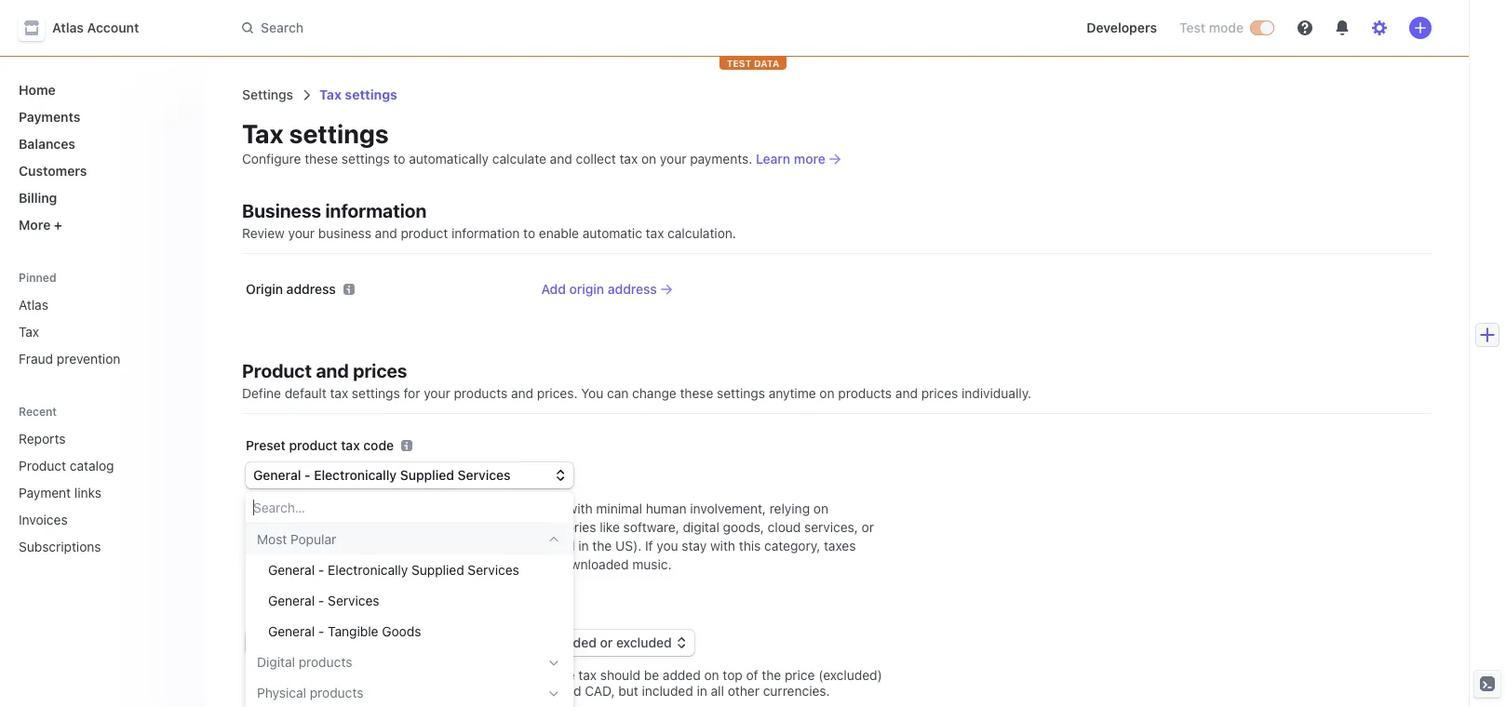 Task type: vqa. For each thing, say whether or not it's contained in the screenshot.
Edit product 'Button'
no



Task type: locate. For each thing, give the bounding box(es) containing it.
website
[[246, 538, 292, 554]]

information inside a digital service provided mainly through the internet with minimal human involvement, relying on information technology. consider more specific categories like software, digital goods, cloud services, or website services for your product (especially if you sell in the us). if you stay with this category, taxes will be similar to those for a generic digital item like downloaded music.
[[246, 519, 314, 535]]

-
[[304, 467, 311, 483], [318, 562, 324, 578], [318, 593, 324, 609], [318, 624, 324, 639]]

1 horizontal spatial like
[[600, 519, 620, 535]]

in right sell
[[578, 538, 589, 554]]

2 you from the left
[[656, 538, 678, 554]]

0 horizontal spatial be
[[269, 557, 284, 572]]

for
[[404, 385, 420, 401], [349, 538, 366, 554], [383, 557, 399, 572]]

services down (especially
[[468, 562, 519, 578]]

1 horizontal spatial information
[[325, 200, 427, 222]]

atlas account button
[[19, 15, 158, 41]]

tax settings up configure
[[242, 118, 389, 149]]

catalog
[[70, 458, 114, 474]]

0 horizontal spatial product
[[19, 458, 66, 474]]

automatically
[[409, 151, 489, 167]]

2 horizontal spatial for
[[404, 385, 420, 401]]

software,
[[623, 519, 679, 535]]

price right of
[[785, 667, 815, 683]]

your up those
[[369, 538, 396, 554]]

1 horizontal spatial address
[[608, 281, 657, 297]]

1 vertical spatial these
[[680, 385, 713, 401]]

to
[[393, 151, 405, 167], [523, 225, 535, 241], [330, 557, 342, 572], [446, 667, 458, 683]]

digital
[[258, 501, 295, 517], [683, 519, 719, 535], [462, 557, 499, 572]]

0 vertical spatial product
[[401, 225, 448, 241]]

for up general - electronically supplied services popup button
[[404, 385, 420, 401]]

tax right default
[[330, 385, 348, 401]]

0 horizontal spatial price
[[356, 667, 386, 683]]

similar
[[287, 557, 326, 572]]

for left a
[[383, 557, 399, 572]]

digital products
[[257, 654, 352, 670]]

1 horizontal spatial be
[[438, 683, 453, 699]]

product right preset at the bottom left of the page
[[289, 437, 338, 453]]

recent element
[[0, 424, 205, 562]]

1 horizontal spatial will
[[285, 667, 304, 683]]

0 vertical spatial more
[[794, 151, 825, 167]]

0 horizontal spatial address
[[286, 281, 336, 297]]

usd
[[528, 683, 555, 699]]

prices left the "individually."
[[921, 385, 958, 401]]

origin address
[[246, 281, 336, 297]]

cloud
[[768, 519, 801, 535]]

1 horizontal spatial atlas
[[52, 20, 84, 35]]

tax right automatic
[[646, 225, 664, 241]]

- inside popup button
[[304, 467, 311, 483]]

information left enable
[[451, 225, 520, 241]]

and right usd
[[559, 683, 581, 699]]

atlas inside button
[[52, 20, 84, 35]]

mode
[[1209, 20, 1244, 35]]

and
[[550, 151, 572, 167], [375, 225, 397, 241], [316, 360, 349, 382], [511, 385, 533, 401], [895, 385, 918, 401], [559, 683, 581, 699]]

these inside product and prices define default tax settings for your products and prices. you can change these settings anytime on products and prices individually.
[[680, 385, 713, 401]]

included
[[262, 683, 313, 699], [642, 683, 693, 699]]

1 vertical spatial or
[[246, 683, 258, 699]]

like down 'minimal'
[[600, 519, 620, 535]]

pinned navigation links element
[[11, 270, 190, 374]]

more inside a digital service provided mainly through the internet with minimal human involvement, relying on information technology. consider more specific categories like software, digital goods, cloud services, or website services for your product (especially if you sell in the us). if you stay with this category, taxes will be similar to those for a generic digital item like downloaded music.
[[448, 519, 479, 535]]

invoices
[[19, 512, 68, 528]]

or down digital
[[246, 683, 258, 699]]

included right but at the bottom left of page
[[642, 683, 693, 699]]

tax inside stripe will use the price currency to define whether the tax should be added on top of the price (excluded) or included in the price. tax will be excluded in usd and cad, but included in all other currencies.
[[578, 667, 597, 683]]

tax left should
[[578, 667, 597, 683]]

1 horizontal spatial more
[[794, 151, 825, 167]]

settings link
[[242, 87, 293, 102]]

individually.
[[962, 385, 1032, 401]]

product down consider
[[399, 538, 447, 554]]

general - electronically supplied services down code
[[253, 467, 511, 483]]

tax left code
[[341, 437, 360, 453]]

1 vertical spatial information
[[451, 225, 520, 241]]

+
[[54, 217, 62, 233]]

to down services
[[330, 557, 342, 572]]

information up website
[[246, 519, 314, 535]]

tax
[[619, 151, 638, 167], [646, 225, 664, 241], [330, 385, 348, 401], [341, 437, 360, 453], [294, 605, 313, 621], [578, 667, 597, 683]]

1 horizontal spatial digital
[[462, 557, 499, 572]]

0 vertical spatial supplied
[[400, 467, 454, 483]]

product down reports
[[19, 458, 66, 474]]

more down the through
[[448, 519, 479, 535]]

general - electronically supplied services down the most popular "button"
[[268, 562, 519, 578]]

price left 'currency'
[[356, 667, 386, 683]]

collect
[[576, 151, 616, 167]]

test
[[1179, 20, 1205, 35]]

the
[[494, 501, 514, 517], [592, 538, 612, 554], [333, 667, 352, 683], [555, 667, 575, 683], [762, 667, 781, 683], [331, 683, 350, 699]]

or right services,
[[862, 519, 874, 535]]

2 vertical spatial for
[[383, 557, 399, 572]]

like right item
[[532, 557, 552, 572]]

product for catalog
[[19, 458, 66, 474]]

tax settings right settings link
[[319, 87, 397, 102]]

services up tangible
[[328, 593, 379, 609]]

0 vertical spatial general - electronically supplied services
[[253, 467, 511, 483]]

should
[[600, 667, 640, 683]]

internet
[[517, 501, 564, 517]]

can
[[607, 385, 629, 401]]

technology.
[[318, 519, 387, 535]]

prices up tangible
[[331, 605, 369, 621]]

mainly
[[401, 501, 440, 517]]

these
[[305, 151, 338, 167], [680, 385, 713, 401]]

tax up configure
[[242, 118, 284, 149]]

your up general - electronically supplied services popup button
[[424, 385, 450, 401]]

will down the digital products button
[[415, 683, 434, 699]]

recent navigation links element
[[0, 404, 205, 562]]

tangible
[[328, 624, 378, 639]]

minimal
[[596, 501, 642, 517]]

2 vertical spatial information
[[246, 519, 314, 535]]

these right the 'change'
[[680, 385, 713, 401]]

for up those
[[349, 538, 366, 554]]

services inside popup button
[[458, 467, 511, 483]]

0 vertical spatial digital
[[258, 501, 295, 517]]

be down website
[[269, 557, 284, 572]]

on inside a digital service provided mainly through the internet with minimal human involvement, relying on information technology. consider more specific categories like software, digital goods, cloud services, or website services for your product (especially if you sell in the us). if you stay with this category, taxes will be similar to those for a generic digital item like downloaded music.
[[813, 501, 828, 517]]

your down business
[[288, 225, 315, 241]]

origin
[[569, 281, 604, 297]]

home link
[[11, 74, 190, 105]]

1 vertical spatial more
[[448, 519, 479, 535]]

tax right settings
[[319, 87, 342, 102]]

0 vertical spatial services
[[458, 467, 511, 483]]

configure
[[242, 151, 301, 167]]

information up the "business"
[[325, 200, 427, 222]]

core navigation links element
[[11, 74, 190, 240]]

1 horizontal spatial you
[[656, 538, 678, 554]]

1 address from the left
[[286, 281, 336, 297]]

in
[[578, 538, 589, 554], [317, 605, 328, 621], [317, 683, 327, 699], [514, 683, 525, 699], [697, 683, 707, 699]]

0 vertical spatial with
[[567, 501, 593, 517]]

supplied right a
[[411, 562, 464, 578]]

2 vertical spatial services
[[328, 593, 379, 609]]

services up the through
[[458, 467, 511, 483]]

atlas left account
[[52, 20, 84, 35]]

with left this
[[710, 538, 735, 554]]

included down digital
[[262, 683, 313, 699]]

music.
[[632, 557, 672, 572]]

2 address from the left
[[608, 281, 657, 297]]

product
[[401, 225, 448, 241], [289, 437, 338, 453], [399, 538, 447, 554]]

general down preset at the bottom left of the page
[[253, 467, 301, 483]]

these right configure
[[305, 151, 338, 167]]

product down the automatically
[[401, 225, 448, 241]]

2 vertical spatial digital
[[462, 557, 499, 572]]

review
[[242, 225, 285, 241]]

tax inside stripe will use the price currency to define whether the tax should be added on top of the price (excluded) or included in the price. tax will be excluded in usd and cad, but included in all other currencies.
[[391, 683, 411, 699]]

1 horizontal spatial or
[[862, 519, 874, 535]]

0 horizontal spatial you
[[529, 538, 551, 554]]

product inside 'link'
[[19, 458, 66, 474]]

currencies.
[[763, 683, 830, 699]]

0 vertical spatial electronically
[[314, 467, 397, 483]]

1 you from the left
[[529, 538, 551, 554]]

0 horizontal spatial included
[[262, 683, 313, 699]]

settings
[[345, 87, 397, 102], [289, 118, 389, 149], [342, 151, 390, 167], [352, 385, 400, 401], [717, 385, 765, 401]]

0 horizontal spatial more
[[448, 519, 479, 535]]

0 vertical spatial these
[[305, 151, 338, 167]]

general down most popular
[[268, 562, 315, 578]]

and inside business information review your business and product information to enable automatic tax calculation.
[[375, 225, 397, 241]]

product for and
[[242, 360, 312, 382]]

0 horizontal spatial these
[[305, 151, 338, 167]]

1 horizontal spatial price
[[785, 667, 815, 683]]

0 vertical spatial prices
[[353, 360, 407, 382]]

1 vertical spatial tax settings
[[242, 118, 389, 149]]

digital right a
[[258, 501, 295, 517]]

1 vertical spatial with
[[710, 538, 735, 554]]

customers
[[19, 163, 87, 179]]

Search search field
[[231, 11, 756, 45]]

address
[[286, 281, 336, 297], [608, 281, 657, 297]]

for inside product and prices define default tax settings for your products and prices. you can change these settings anytime on products and prices individually.
[[404, 385, 420, 401]]

0 horizontal spatial information
[[246, 519, 314, 535]]

2 included from the left
[[642, 683, 693, 699]]

prevention
[[57, 351, 120, 367]]

supplied up mainly
[[400, 467, 454, 483]]

test data
[[727, 58, 779, 69]]

electronically
[[314, 467, 397, 483], [328, 562, 408, 578]]

on inside stripe will use the price currency to define whether the tax should be added on top of the price (excluded) or included in the price. tax will be excluded in usd and cad, but included in all other currencies.
[[704, 667, 719, 683]]

and left prices.
[[511, 385, 533, 401]]

digital products button
[[246, 647, 573, 678]]

to inside business information review your business and product information to enable automatic tax calculation.
[[523, 225, 535, 241]]

digital down (especially
[[462, 557, 499, 572]]

tax settings
[[319, 87, 397, 102], [242, 118, 389, 149]]

anytime
[[769, 385, 816, 401]]

to left the automatically
[[393, 151, 405, 167]]

1 vertical spatial product
[[19, 458, 66, 474]]

whether
[[503, 667, 552, 683]]

most
[[257, 531, 287, 547]]

learn more link
[[756, 150, 840, 168]]

like
[[600, 519, 620, 535], [532, 557, 552, 572]]

atlas down "pinned"
[[19, 297, 48, 313]]

invoices link
[[11, 505, 164, 535]]

0 vertical spatial atlas
[[52, 20, 84, 35]]

product inside business information review your business and product information to enable automatic tax calculation.
[[401, 225, 448, 241]]

tax inside business information review your business and product information to enable automatic tax calculation.
[[646, 225, 664, 241]]

2 horizontal spatial digital
[[683, 519, 719, 535]]

1 vertical spatial atlas
[[19, 297, 48, 313]]

be right but at the bottom left of page
[[644, 667, 659, 683]]

will inside a digital service provided mainly through the internet with minimal human involvement, relying on information technology. consider more specific categories like software, digital goods, cloud services, or website services for your product (especially if you sell in the us). if you stay with this category, taxes will be similar to those for a generic digital item like downloaded music.
[[246, 557, 265, 572]]

- down the preset product tax code
[[304, 467, 311, 483]]

origin
[[246, 281, 283, 297]]

electronically down technology.
[[328, 562, 408, 578]]

0 vertical spatial product
[[242, 360, 312, 382]]

but
[[618, 683, 638, 699]]

0 horizontal spatial atlas
[[19, 297, 48, 313]]

be left excluded at the left bottom of page
[[438, 683, 453, 699]]

atlas inside pinned element
[[19, 297, 48, 313]]

2 vertical spatial product
[[399, 538, 447, 554]]

be
[[269, 557, 284, 572], [644, 667, 659, 683], [438, 683, 453, 699]]

more right learn
[[794, 151, 825, 167]]

will up physical
[[285, 667, 304, 683]]

or
[[862, 519, 874, 535], [246, 683, 258, 699]]

and right the "business"
[[375, 225, 397, 241]]

to left enable
[[523, 225, 535, 241]]

and left collect
[[550, 151, 572, 167]]

1 horizontal spatial product
[[242, 360, 312, 382]]

tax right collect
[[619, 151, 638, 167]]

atlas link
[[11, 289, 190, 320]]

on inside product and prices define default tax settings for your products and prices. you can change these settings anytime on products and prices individually.
[[820, 385, 835, 401]]

0 horizontal spatial will
[[246, 557, 265, 572]]

general down similar
[[268, 593, 315, 609]]

0 horizontal spatial like
[[532, 557, 552, 572]]

us).
[[615, 538, 642, 554]]

fraud prevention link
[[11, 343, 190, 374]]

digital up "stay"
[[683, 519, 719, 535]]

atlas account
[[52, 20, 139, 35]]

Search… field
[[246, 492, 551, 524]]

1 horizontal spatial these
[[680, 385, 713, 401]]

your
[[660, 151, 686, 167], [288, 225, 315, 241], [424, 385, 450, 401], [369, 538, 396, 554]]

1 vertical spatial digital
[[683, 519, 719, 535]]

with up categories
[[567, 501, 593, 517]]

general - services
[[268, 593, 379, 609]]

in down digital products
[[317, 683, 327, 699]]

0 vertical spatial or
[[862, 519, 874, 535]]

1 vertical spatial for
[[349, 538, 366, 554]]

prices
[[353, 360, 407, 382], [921, 385, 958, 401], [331, 605, 369, 621]]

1 vertical spatial like
[[532, 557, 552, 572]]

0 vertical spatial for
[[404, 385, 420, 401]]

electronically inside popup button
[[314, 467, 397, 483]]

1 horizontal spatial included
[[642, 683, 693, 699]]

on up services,
[[813, 501, 828, 517]]

0 horizontal spatial or
[[246, 683, 258, 699]]

1 vertical spatial product
[[289, 437, 338, 453]]

tax inside product and prices define default tax settings for your products and prices. you can change these settings anytime on products and prices individually.
[[330, 385, 348, 401]]

will
[[246, 557, 265, 572], [285, 667, 304, 683], [415, 683, 434, 699]]

services
[[296, 538, 346, 554]]

0 vertical spatial information
[[325, 200, 427, 222]]

be inside a digital service provided mainly through the internet with minimal human involvement, relying on information technology. consider more specific categories like software, digital goods, cloud services, or website services for your product (especially if you sell in the us). if you stay with this category, taxes will be similar to those for a generic digital item like downloaded music.
[[269, 557, 284, 572]]

with
[[567, 501, 593, 517], [710, 538, 735, 554]]

on right anytime
[[820, 385, 835, 401]]

product up 'define'
[[242, 360, 312, 382]]

services
[[458, 467, 511, 483], [468, 562, 519, 578], [328, 593, 379, 609]]

prices up code
[[353, 360, 407, 382]]

0 horizontal spatial for
[[349, 538, 366, 554]]

general - electronically supplied services button
[[246, 463, 573, 489]]

to left the define
[[446, 667, 458, 683]]

1 vertical spatial electronically
[[328, 562, 408, 578]]

or inside stripe will use the price currency to define whether the tax should be added on top of the price (excluded) or included in the price. tax will be excluded in usd and cad, but included in all other currencies.
[[246, 683, 258, 699]]

2 price from the left
[[785, 667, 815, 683]]

developers link
[[1079, 13, 1164, 43]]

list box
[[246, 524, 573, 707]]

on left top
[[704, 667, 719, 683]]

on
[[641, 151, 656, 167], [820, 385, 835, 401], [813, 501, 828, 517], [704, 667, 719, 683]]

tax down the digital products button
[[391, 683, 411, 699]]

products left prices.
[[454, 385, 508, 401]]

information
[[325, 200, 427, 222], [451, 225, 520, 241], [246, 519, 314, 535]]

add origin address button
[[541, 280, 672, 299]]

product inside product and prices define default tax settings for your products and prices. you can change these settings anytime on products and prices individually.
[[242, 360, 312, 382]]

will down website
[[246, 557, 265, 572]]

electronically up provided
[[314, 467, 397, 483]]

1 price from the left
[[356, 667, 386, 683]]

1 vertical spatial general - electronically supplied services
[[268, 562, 519, 578]]

1 horizontal spatial for
[[383, 557, 399, 572]]

you
[[581, 385, 603, 401]]

tax up fraud
[[19, 324, 39, 340]]



Task type: describe. For each thing, give the bounding box(es) containing it.
1 vertical spatial prices
[[921, 385, 958, 401]]

products down use
[[310, 685, 363, 701]]

product catalog link
[[11, 451, 164, 481]]

those
[[345, 557, 379, 572]]

most popular
[[257, 531, 336, 547]]

test
[[727, 58, 751, 69]]

learn
[[756, 151, 790, 167]]

subscriptions
[[19, 539, 101, 555]]

0 vertical spatial tax settings
[[319, 87, 397, 102]]

downloaded
[[555, 557, 629, 572]]

learn more
[[756, 151, 825, 167]]

your left the payments.
[[660, 151, 686, 167]]

automatic
[[583, 225, 642, 241]]

if
[[645, 538, 653, 554]]

account
[[87, 20, 139, 35]]

if
[[518, 538, 526, 554]]

your inside a digital service provided mainly through the internet with minimal human involvement, relying on information technology. consider more specific categories like software, digital goods, cloud services, or website services for your product (especially if you sell in the us). if you stay with this category, taxes will be similar to those for a generic digital item like downloaded music.
[[369, 538, 396, 554]]

list box containing most popular
[[246, 524, 573, 707]]

payments link
[[11, 101, 190, 132]]

developers
[[1086, 20, 1157, 35]]

more inside "link"
[[794, 151, 825, 167]]

settings
[[242, 87, 293, 102]]

Search text field
[[231, 11, 756, 45]]

your inside product and prices define default tax settings for your products and prices. you can change these settings anytime on products and prices individually.
[[424, 385, 450, 401]]

prices.
[[537, 385, 578, 401]]

provided
[[345, 501, 398, 517]]

test mode
[[1179, 20, 1244, 35]]

relying
[[770, 501, 810, 517]]

supplied inside popup button
[[400, 467, 454, 483]]

in left all
[[697, 683, 707, 699]]

default
[[285, 385, 326, 401]]

specific
[[483, 519, 529, 535]]

2 horizontal spatial be
[[644, 667, 659, 683]]

to inside stripe will use the price currency to define whether the tax should be added on top of the price (excluded) or included in the price. tax will be excluded in usd and cad, but included in all other currencies.
[[446, 667, 458, 683]]

and up default
[[316, 360, 349, 382]]

a
[[403, 557, 410, 572]]

general inside popup button
[[253, 467, 301, 483]]

human
[[646, 501, 687, 517]]

preset product tax code
[[246, 437, 394, 453]]

categories
[[533, 519, 596, 535]]

atlas for atlas account
[[52, 20, 84, 35]]

general down include tax in prices on the left bottom
[[268, 624, 315, 639]]

through
[[444, 501, 491, 517]]

help image
[[1298, 20, 1312, 35]]

- up general - tangible goods
[[318, 593, 324, 609]]

physical products
[[257, 685, 363, 701]]

enable
[[539, 225, 579, 241]]

define
[[242, 385, 281, 401]]

0 horizontal spatial with
[[567, 501, 593, 517]]

2 horizontal spatial information
[[451, 225, 520, 241]]

2 vertical spatial prices
[[331, 605, 369, 621]]

services,
[[804, 519, 858, 535]]

tax inside pinned element
[[19, 324, 39, 340]]

- down services
[[318, 562, 324, 578]]

payment links
[[19, 485, 101, 501]]

business
[[242, 200, 321, 222]]

data
[[754, 58, 779, 69]]

links
[[74, 485, 101, 501]]

stripe
[[246, 667, 282, 683]]

payment links link
[[11, 478, 164, 508]]

balances link
[[11, 128, 190, 159]]

add origin address
[[541, 281, 657, 297]]

products up physical products
[[299, 654, 352, 670]]

physical
[[257, 685, 306, 701]]

popular
[[290, 531, 336, 547]]

subscriptions link
[[11, 531, 164, 562]]

product inside a digital service provided mainly through the internet with minimal human involvement, relying on information technology. consider more specific categories like software, digital goods, cloud services, or website services for your product (especially if you sell in the us). if you stay with this category, taxes will be similar to those for a generic digital item like downloaded music.
[[399, 538, 447, 554]]

currency
[[390, 667, 443, 683]]

calculate
[[492, 151, 546, 167]]

1 included from the left
[[262, 683, 313, 699]]

1 horizontal spatial with
[[710, 538, 735, 554]]

other
[[728, 683, 759, 699]]

top
[[723, 667, 743, 683]]

stay
[[682, 538, 707, 554]]

goods,
[[723, 519, 764, 535]]

include tax in prices
[[246, 605, 369, 621]]

home
[[19, 82, 56, 98]]

address inside "button"
[[608, 281, 657, 297]]

recent
[[19, 405, 57, 419]]

and left the "individually."
[[895, 385, 918, 401]]

1 vertical spatial services
[[468, 562, 519, 578]]

general - electronically supplied services inside popup button
[[253, 467, 511, 483]]

atlas for atlas
[[19, 297, 48, 313]]

and inside stripe will use the price currency to define whether the tax should be added on top of the price (excluded) or included in the price. tax will be excluded in usd and cad, but included in all other currencies.
[[559, 683, 581, 699]]

pinned element
[[11, 289, 190, 374]]

0 horizontal spatial digital
[[258, 501, 295, 517]]

payments
[[19, 109, 80, 125]]

0 vertical spatial like
[[600, 519, 620, 535]]

price.
[[354, 683, 387, 699]]

in left usd
[[514, 683, 525, 699]]

or inside a digital service provided mainly through the internet with minimal human involvement, relying on information technology. consider more specific categories like software, digital goods, cloud services, or website services for your product (especially if you sell in the us). if you stay with this category, taxes will be similar to those for a generic digital item like downloaded music.
[[862, 519, 874, 535]]

tax right include at the bottom left
[[294, 605, 313, 621]]

goods
[[382, 624, 421, 639]]

your inside business information review your business and product information to enable automatic tax calculation.
[[288, 225, 315, 241]]

product and prices define default tax settings for your products and prices. you can change these settings anytime on products and prices individually.
[[242, 360, 1032, 401]]

general - tangible goods
[[268, 624, 421, 639]]

all
[[711, 683, 724, 699]]

on right collect
[[641, 151, 656, 167]]

consider
[[391, 519, 445, 535]]

a digital service provided mainly through the internet with minimal human involvement, relying on information technology. consider more specific categories like software, digital goods, cloud services, or website services for your product (especially if you sell in the us). if you stay with this category, taxes will be similar to those for a generic digital item like downloaded music.
[[246, 501, 874, 572]]

reports
[[19, 431, 66, 447]]

products right anytime
[[838, 385, 892, 401]]

stripe will use the price currency to define whether the tax should be added on top of the price (excluded) or included in the price. tax will be excluded in usd and cad, but included in all other currencies.
[[246, 667, 882, 699]]

- down include tax in prices on the left bottom
[[318, 624, 324, 639]]

(excluded)
[[818, 667, 882, 683]]

in up general - tangible goods
[[317, 605, 328, 621]]

settings image
[[1372, 20, 1387, 35]]

1 vertical spatial supplied
[[411, 562, 464, 578]]

tax link
[[11, 316, 190, 347]]

to inside a digital service provided mainly through the internet with minimal human involvement, relying on information technology. consider more specific categories like software, digital goods, cloud services, or website services for your product (especially if you sell in the us). if you stay with this category, taxes will be similar to those for a generic digital item like downloaded music.
[[330, 557, 342, 572]]

cad,
[[585, 683, 615, 699]]

of
[[746, 667, 758, 683]]

2 horizontal spatial will
[[415, 683, 434, 699]]

added
[[663, 667, 701, 683]]

notifications image
[[1335, 20, 1350, 35]]

electronically inside 'list box'
[[328, 562, 408, 578]]

in inside a digital service provided mainly through the internet with minimal human involvement, relying on information technology. consider more specific categories like software, digital goods, cloud services, or website services for your product (especially if you sell in the us). if you stay with this category, taxes will be similar to those for a generic digital item like downloaded music.
[[578, 538, 589, 554]]

billing link
[[11, 182, 190, 213]]

configure these settings to automatically calculate and collect tax on your payments.
[[242, 151, 756, 167]]

taxes
[[824, 538, 856, 554]]

product catalog
[[19, 458, 114, 474]]

customers link
[[11, 155, 190, 186]]

payment
[[19, 485, 71, 501]]

include
[[246, 605, 291, 621]]

sell
[[554, 538, 575, 554]]

involvement,
[[690, 501, 766, 517]]



